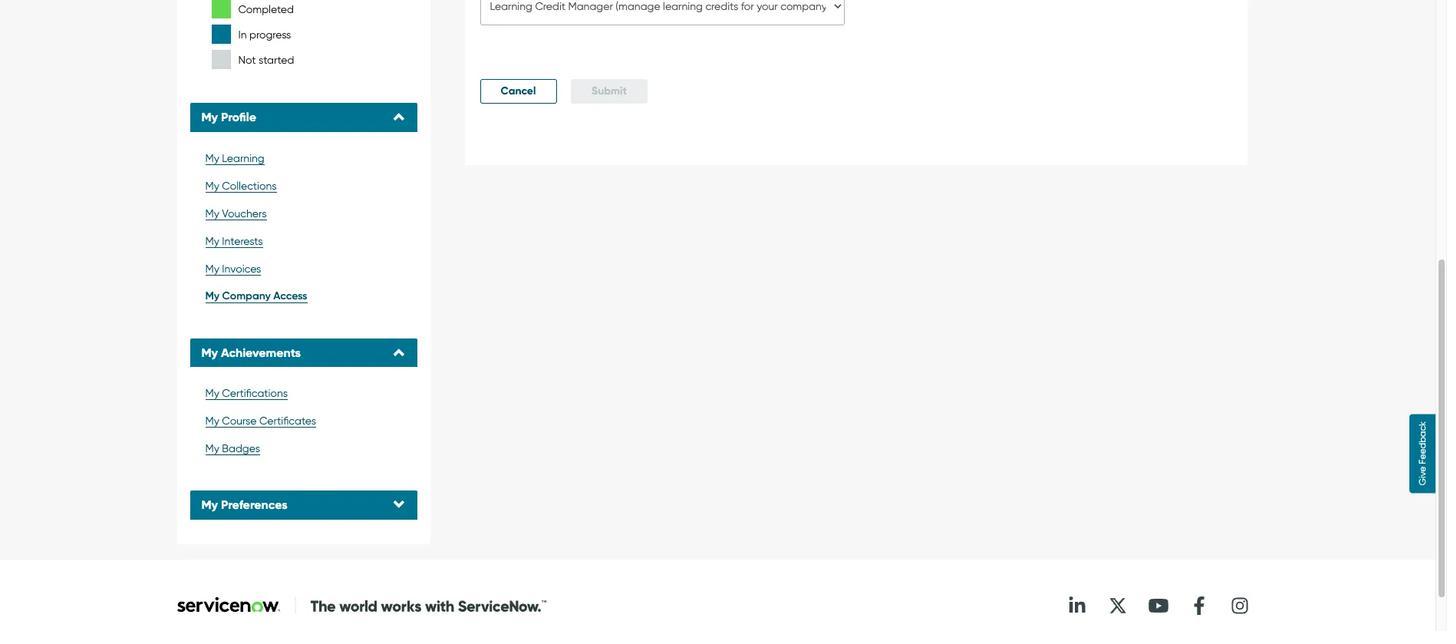 Task type: describe. For each thing, give the bounding box(es) containing it.
my badges
[[205, 442, 260, 455]]

my for my invoices
[[205, 262, 219, 275]]

my for my learning
[[205, 152, 219, 164]]

learning
[[222, 152, 265, 164]]

my certifications button
[[202, 383, 406, 403]]

course
[[222, 415, 257, 427]]

my collections
[[205, 179, 277, 192]]

company
[[222, 289, 271, 302]]

my vouchers
[[205, 207, 267, 219]]

my vouchers button
[[202, 203, 406, 223]]

certifications
[[222, 387, 288, 400]]

servicenow image
[[177, 596, 546, 613]]

cancel button
[[480, 79, 557, 104]]

my badges button
[[202, 439, 406, 459]]

chevron up image
[[393, 111, 406, 124]]

my for my preferences
[[202, 498, 218, 512]]

chevron down image
[[393, 499, 406, 512]]

badges
[[222, 442, 260, 455]]

my for my interests
[[205, 235, 219, 247]]

my for my company access
[[205, 289, 220, 302]]

collections
[[222, 179, 277, 192]]

my for my achievements
[[202, 345, 218, 360]]

my achievements button
[[202, 345, 406, 360]]

my for my course certificates
[[205, 415, 219, 427]]

my preferences button
[[202, 498, 406, 512]]

invoices
[[222, 262, 261, 275]]

my company access button
[[202, 286, 406, 306]]

interests
[[222, 235, 263, 247]]

achievements
[[221, 345, 301, 360]]

certificates
[[259, 415, 316, 427]]

my learning
[[205, 152, 265, 164]]

my interests button
[[202, 231, 406, 251]]

profile
[[221, 110, 256, 125]]



Task type: locate. For each thing, give the bounding box(es) containing it.
my learning button
[[202, 148, 406, 168]]

my for my collections
[[205, 179, 219, 192]]

my left profile
[[202, 110, 218, 125]]

preferences
[[221, 498, 288, 512]]

twitter image
[[1103, 590, 1134, 621]]

my left learning at the left of page
[[205, 152, 219, 164]]

vouchers
[[222, 207, 267, 219]]

my invoices button
[[202, 259, 406, 279]]

my preferences
[[202, 498, 288, 512]]

my left the invoices
[[205, 262, 219, 275]]

cancel
[[501, 85, 536, 98]]

my left achievements
[[202, 345, 218, 360]]

my inside my collections button
[[205, 179, 219, 192]]

youtube image
[[1144, 590, 1174, 621]]

my inside my certifications button
[[205, 387, 219, 400]]

my achievements
[[202, 345, 301, 360]]

my company access
[[205, 289, 308, 302]]

my certifications
[[205, 387, 288, 400]]

my left course
[[205, 415, 219, 427]]

my for my badges
[[205, 442, 219, 455]]

my left vouchers
[[205, 207, 219, 219]]

my inside button
[[205, 289, 220, 302]]

my left the certifications at the left of the page
[[205, 387, 219, 400]]

my preferences button
[[202, 498, 406, 512]]

my inside my course certificates 'button'
[[205, 415, 219, 427]]

my inside my interests button
[[205, 235, 219, 247]]

my for my certifications
[[205, 387, 219, 400]]

chevron up image
[[393, 347, 406, 359]]

my
[[202, 110, 218, 125], [205, 152, 219, 164], [205, 179, 219, 192], [205, 207, 219, 219], [205, 235, 219, 247], [205, 262, 219, 275], [205, 289, 220, 302], [202, 345, 218, 360], [205, 387, 219, 400], [205, 415, 219, 427], [205, 442, 219, 455], [202, 498, 218, 512]]

my for my vouchers
[[205, 207, 219, 219]]

my left preferences
[[202, 498, 218, 512]]

my inside my vouchers button
[[205, 207, 219, 219]]

my profile
[[202, 110, 256, 125]]

my left interests
[[205, 235, 219, 247]]

my left badges
[[205, 442, 219, 455]]

my down the my learning
[[205, 179, 219, 192]]

my achievements button
[[202, 345, 406, 360]]

my interests
[[205, 235, 263, 247]]

my course certificates button
[[202, 411, 406, 431]]

my for my profile
[[202, 110, 218, 125]]

my invoices
[[205, 262, 261, 275]]

my inside my learning button
[[205, 152, 219, 164]]

my inside my invoices button
[[205, 262, 219, 275]]

my profile button
[[202, 110, 406, 125]]

my left company
[[205, 289, 220, 302]]

my inside my badges button
[[205, 442, 219, 455]]

my course certificates
[[205, 415, 316, 427]]

access
[[274, 289, 308, 302]]

linkedin image
[[1062, 590, 1093, 621]]

my profile button
[[202, 110, 406, 125]]

facebook image
[[1184, 590, 1215, 621]]

my collections button
[[202, 176, 406, 196]]



Task type: vqa. For each thing, say whether or not it's contained in the screenshot.
the expert system administrator level will focus on:
no



